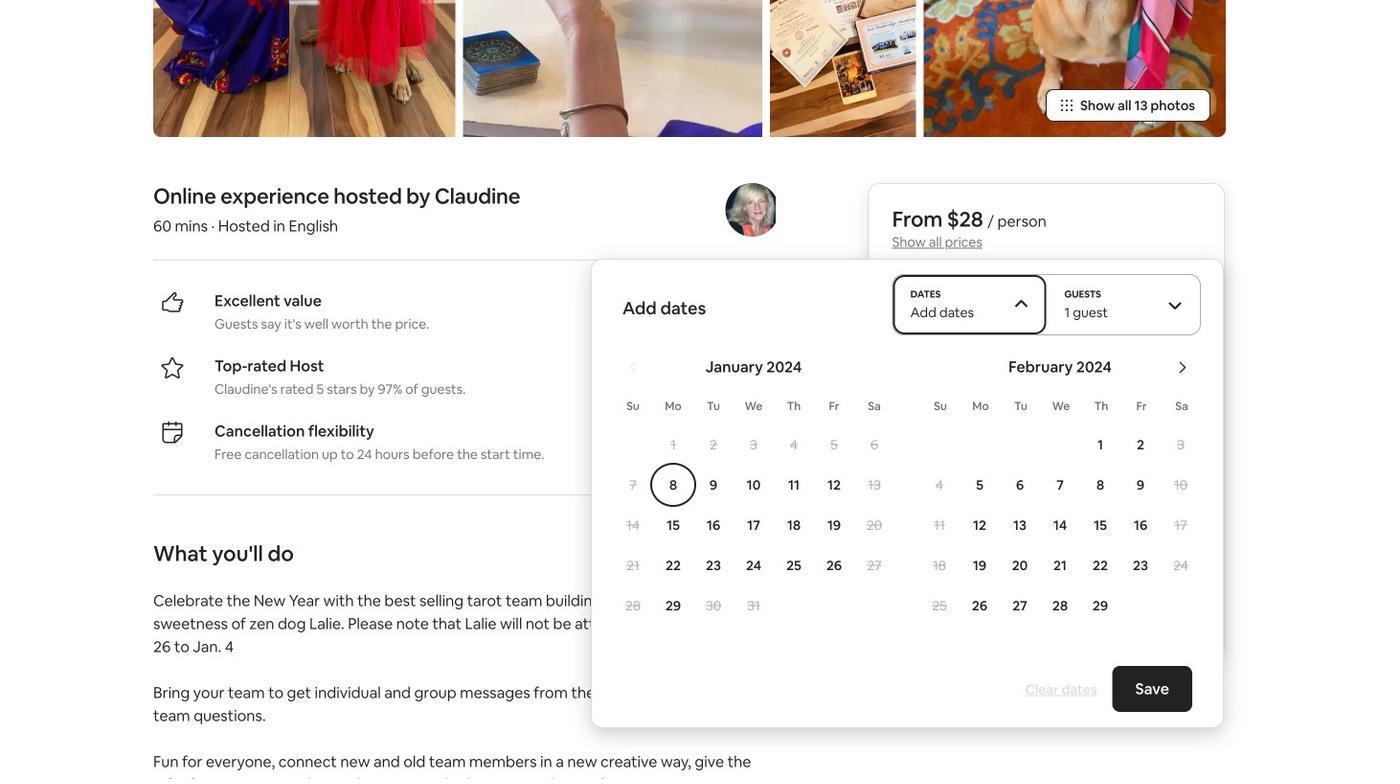 Task type: vqa. For each thing, say whether or not it's contained in the screenshot.
the laurel,
no



Task type: locate. For each thing, give the bounding box(es) containing it.
host with mba, certified tarot, coach image
[[771, 0, 917, 137], [771, 0, 917, 137]]

experience cover photo image
[[153, 0, 456, 137], [153, 0, 456, 137]]

i bring  my zen  attitude! image
[[924, 0, 1227, 137], [924, 0, 1227, 137]]

learn more about the host, claudine. image
[[726, 183, 779, 237], [726, 183, 779, 237]]

ask questions for your team image
[[463, 0, 763, 137], [463, 0, 763, 137]]

calendar application
[[592, 336, 1380, 667]]



